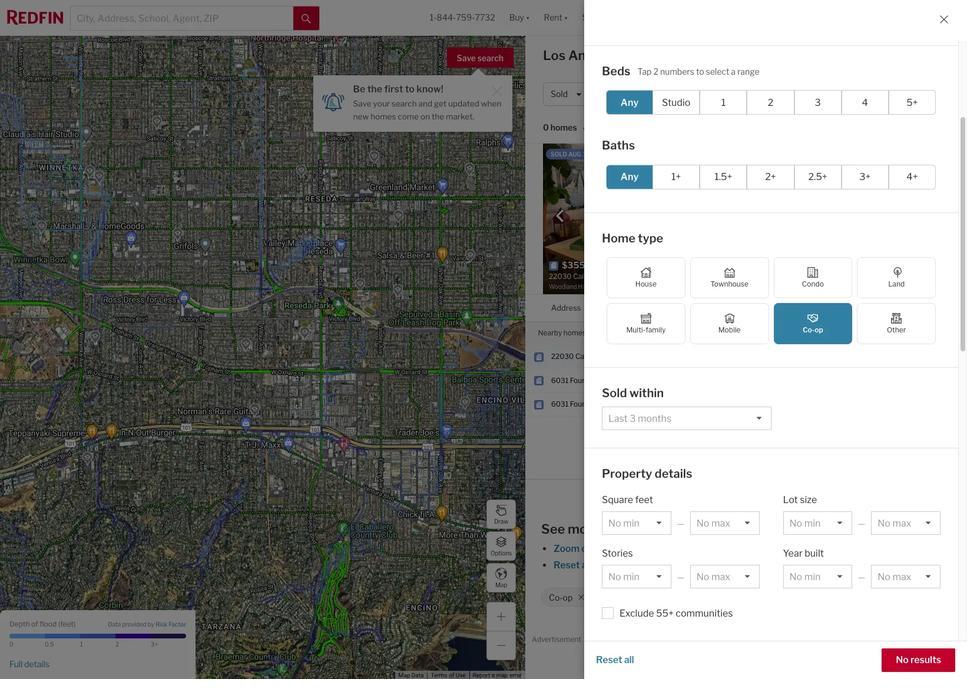 Task type: vqa. For each thing, say whether or not it's contained in the screenshot.
at
no



Task type: locate. For each thing, give the bounding box(es) containing it.
1 vertical spatial baths
[[602, 138, 635, 153]]

co-op inside co-op checkbox
[[803, 326, 824, 335]]

baths left sq.ft.
[[777, 303, 797, 313]]

report inside button
[[935, 638, 953, 645]]

beds inside button
[[716, 89, 735, 99]]

1 vertical spatial co-
[[803, 326, 815, 335]]

and inside great location and no stairs!   lovely upgraded two bedrooms, one full bath - granite kitchen counters, plantation shutt...
[[804, 154, 816, 163]]

reset down zoom
[[554, 561, 580, 572]]

0 for 0
[[9, 642, 13, 649]]

ca
[[625, 48, 644, 63]]

1 horizontal spatial the
[[432, 112, 444, 121]]

0 vertical spatial price button
[[595, 82, 645, 106]]

homes
[[646, 48, 690, 63]]

data
[[108, 622, 121, 629], [412, 673, 424, 679]]

0 vertical spatial more
[[568, 522, 600, 538]]

0 horizontal spatial co-
[[549, 593, 563, 603]]

1 horizontal spatial op
[[672, 89, 681, 99]]

feet right square
[[635, 495, 653, 506]]

map down options
[[495, 582, 507, 589]]

park for 6031 fountain park ln
[[600, 376, 616, 385]]

(
[[58, 620, 60, 629]]

to right first
[[405, 84, 415, 95]]

0 horizontal spatial beds
[[602, 64, 631, 78]]

more up the out
[[568, 522, 600, 538]]

homes right new
[[371, 112, 396, 121]]

save down 759-
[[457, 53, 476, 63]]

details right the full
[[24, 660, 49, 670]]

features
[[638, 662, 686, 676]]

and up full
[[804, 154, 816, 163]]

0 horizontal spatial •
[[583, 124, 586, 134]]

homes up sold
[[551, 123, 577, 133]]

2023
[[589, 151, 605, 158]]

and up on
[[419, 99, 433, 108]]

feet right 'flood'
[[60, 620, 74, 629]]

beds button
[[747, 295, 765, 322]]

sold
[[551, 151, 567, 158]]

2 home from the top
[[602, 662, 636, 676]]

reset inside zoom out reset all filters or remove one of your filters below to see more homes
[[554, 561, 580, 572]]

to for know!
[[405, 84, 415, 95]]

homes inside zoom out reset all filters or remove one of your filters below to see more homes
[[831, 561, 861, 572]]

beds left /
[[716, 89, 735, 99]]

on up other
[[891, 303, 902, 313]]

any inside radio
[[621, 171, 639, 183]]

option group containing house
[[607, 257, 936, 345]]

report for report a map error
[[473, 673, 490, 679]]

beds for beds / baths
[[716, 89, 735, 99]]

remove co-op image inside co-op button
[[687, 91, 694, 98]]

hills
[[658, 400, 672, 409]]

1 horizontal spatial save
[[457, 53, 476, 63]]

come
[[398, 112, 419, 121]]

2 inside button
[[855, 89, 860, 99]]

view details button
[[883, 271, 942, 291]]

ln for 6031 fountain park ln
[[617, 376, 626, 385]]

•
[[851, 89, 853, 99], [583, 124, 586, 134]]

home type
[[602, 231, 664, 245]]

fountain down 22030 calvert st #6 link at the bottom right
[[570, 376, 599, 385]]

1 horizontal spatial price
[[677, 303, 696, 313]]

2 vertical spatial details
[[24, 660, 49, 670]]

full details
[[9, 660, 49, 670]]

ln inside 6031 fountain park ln link
[[617, 376, 626, 385]]

filters down stories
[[594, 561, 620, 572]]

1 vertical spatial save
[[353, 99, 372, 108]]

save your search and get updated when new homes come on the market.
[[353, 99, 502, 121]]

search inside save your search and get updated when new homes come on the market.
[[392, 99, 417, 108]]

save for save your search and get updated when new homes come on the market.
[[353, 99, 372, 108]]

1 vertical spatial more
[[806, 561, 829, 572]]

3+ radio
[[842, 165, 889, 189]]

redfin down plantation
[[767, 207, 789, 216]]

map button
[[487, 564, 516, 593]]

1 vertical spatial the
[[432, 112, 444, 121]]

save for save search
[[457, 53, 476, 63]]

0 vertical spatial on redfin
[[756, 207, 789, 216]]

1 vertical spatial price button
[[677, 295, 696, 322]]

1 vertical spatial 6031
[[551, 400, 569, 409]]

3+
[[860, 171, 871, 183], [151, 642, 158, 649]]

redfin down view details
[[903, 303, 927, 313]]

data provided by risk factor
[[108, 622, 186, 629]]

first
[[384, 84, 403, 95]]

1 horizontal spatial lot
[[863, 207, 874, 216]]

report for report ad
[[935, 638, 953, 645]]

• left 4
[[851, 89, 853, 99]]

a left map
[[492, 673, 495, 679]]

1+ radio
[[653, 165, 700, 189]]

2 horizontal spatial baths
[[777, 303, 797, 313]]

Condo checkbox
[[774, 257, 853, 299]]

search down 7732
[[478, 53, 504, 63]]

your up communities
[[699, 561, 719, 572]]

sq.ft. button
[[807, 295, 826, 322]]

1 vertical spatial search
[[392, 99, 417, 108]]

1 horizontal spatial co-
[[658, 89, 672, 99]]

2 vertical spatial to
[[777, 561, 786, 572]]

stories
[[602, 549, 633, 560]]

1 vertical spatial ln
[[617, 400, 626, 409]]

baths
[[742, 89, 764, 99], [602, 138, 635, 153], [777, 303, 797, 313]]

data left terms
[[412, 673, 424, 679]]

0 vertical spatial all
[[582, 561, 592, 572]]

co- inside checkbox
[[803, 326, 815, 335]]

1 ln from the top
[[617, 376, 626, 385]]

lot for lot size
[[863, 207, 874, 216]]

1 vertical spatial remove co-op image
[[578, 595, 585, 602]]

1 park from the top
[[600, 376, 616, 385]]

0 vertical spatial park
[[600, 376, 616, 385]]

2 horizontal spatial filters
[[826, 89, 849, 99]]

1 horizontal spatial remove co-op image
[[687, 91, 694, 98]]

of right remove
[[688, 561, 697, 572]]

1 fountain from the top
[[570, 376, 599, 385]]

0 vertical spatial op
[[672, 89, 681, 99]]

on redfin up other
[[891, 303, 927, 313]]

report ad button
[[935, 638, 961, 647]]

beds down favorite this home 'image'
[[747, 303, 765, 313]]

2 6031 from the top
[[551, 400, 569, 409]]

0 up the full
[[9, 642, 13, 649]]

2 fountain from the top
[[570, 400, 599, 409]]

zoom out reset all filters or remove one of your filters below to see more homes
[[554, 544, 861, 572]]

reset all
[[596, 655, 634, 666]]

all left features
[[624, 655, 634, 666]]

Other checkbox
[[857, 303, 936, 345]]

1 any from the top
[[621, 97, 639, 108]]

zoom out button
[[553, 544, 597, 555]]

3+ down lovely
[[860, 171, 871, 183]]

year built
[[783, 549, 824, 560]]

0 down sold 'button'
[[543, 123, 549, 133]]

to
[[696, 66, 704, 76], [405, 84, 415, 95], [777, 561, 786, 572]]

0 horizontal spatial feet
[[60, 620, 74, 629]]

1 vertical spatial map
[[399, 673, 410, 679]]

Mobile checkbox
[[690, 303, 769, 345]]

2 vertical spatial your
[[699, 561, 719, 572]]

0 vertical spatial lot
[[863, 207, 874, 216]]

homes left that
[[564, 329, 586, 337]]

City, Address, School, Agent, ZIP search field
[[71, 6, 293, 30]]

Studio checkbox
[[653, 90, 700, 115]]

baths up any radio at the right top of page
[[602, 138, 635, 153]]

reset left features
[[596, 655, 623, 666]]

multi-
[[627, 326, 646, 335]]

baths right /
[[742, 89, 764, 99]]

remove co-op image down reset all filters button
[[578, 595, 585, 602]]

2 horizontal spatial co-
[[803, 326, 815, 335]]

list box
[[602, 407, 772, 430], [602, 512, 672, 536], [690, 512, 760, 536], [783, 512, 853, 536], [872, 512, 941, 536], [602, 566, 672, 589], [690, 566, 760, 589], [783, 566, 853, 589], [872, 566, 941, 589]]

2 vertical spatial beds
[[747, 303, 765, 313]]

/
[[737, 89, 740, 99]]

0 vertical spatial price
[[603, 89, 623, 99]]

1 vertical spatial home
[[602, 662, 636, 676]]

filters left below
[[721, 561, 746, 572]]

details inside view details button
[[910, 277, 935, 287]]

0 horizontal spatial co-op
[[549, 593, 573, 603]]

0 vertical spatial sold
[[551, 89, 568, 99]]

on
[[756, 207, 766, 216], [891, 303, 902, 313]]

lot left size
[[783, 495, 798, 506]]

0 vertical spatial remove co-op image
[[687, 91, 694, 98]]

when
[[481, 99, 502, 108]]

details for full details
[[24, 660, 49, 670]]

1-
[[430, 13, 437, 23]]

of left 'flood'
[[31, 620, 38, 629]]

1 vertical spatial 0
[[9, 642, 13, 649]]

1 horizontal spatial baths
[[742, 89, 764, 99]]

one right remove
[[669, 561, 686, 572]]

0 horizontal spatial price
[[603, 89, 623, 99]]

1 horizontal spatial and
[[804, 154, 816, 163]]

for
[[693, 48, 711, 63]]

park down st
[[600, 376, 616, 385]]

the
[[367, 84, 383, 95], [432, 112, 444, 121]]

property
[[602, 467, 653, 481]]

1 vertical spatial redfin
[[903, 303, 927, 313]]

0 horizontal spatial report
[[473, 673, 490, 679]]

all inside button
[[624, 655, 634, 666]]

lot left "size" on the right top of the page
[[863, 207, 874, 216]]

—
[[827, 207, 834, 216], [677, 519, 685, 529], [859, 519, 866, 529], [677, 573, 685, 583], [859, 573, 866, 583]]

2 vertical spatial op
[[563, 593, 573, 603]]

risk factor link
[[156, 622, 186, 630]]

tap
[[638, 66, 652, 76]]

op down numbers at the right top of the page
[[672, 89, 681, 99]]

terms
[[431, 673, 448, 679]]

your
[[373, 99, 390, 108], [625, 329, 640, 337], [699, 561, 719, 572]]

to inside dialog
[[405, 84, 415, 95]]

map
[[495, 582, 507, 589], [399, 673, 410, 679]]

2 ln from the top
[[617, 400, 626, 409]]

0 horizontal spatial lot
[[783, 495, 798, 506]]

co-op down numbers at the right top of the page
[[658, 89, 681, 99]]

0 vertical spatial report
[[935, 638, 953, 645]]

• inside all filters • 2 button
[[851, 89, 853, 99]]

home left type
[[602, 231, 636, 245]]

2 horizontal spatial your
[[699, 561, 719, 572]]

0 vertical spatial •
[[851, 89, 853, 99]]

co- inside button
[[658, 89, 672, 99]]

baths button
[[777, 295, 797, 322]]

view details link
[[883, 270, 942, 291]]

0 vertical spatial 6031
[[551, 376, 569, 385]]

save search
[[457, 53, 504, 63]]

1 vertical spatial •
[[583, 124, 586, 134]]

0 vertical spatial search
[[478, 53, 504, 63]]

1 horizontal spatial more
[[806, 561, 829, 572]]

ad region
[[532, 646, 961, 680]]

any for 1+
[[621, 171, 639, 183]]

remove
[[634, 561, 667, 572]]

0 vertical spatial and
[[419, 99, 433, 108]]

report left map
[[473, 673, 490, 679]]

55+
[[656, 609, 674, 620]]

co-op down reset all filters button
[[549, 593, 573, 603]]

on redfin down plantation
[[756, 207, 789, 216]]

out
[[582, 544, 597, 555]]

the right on
[[432, 112, 444, 121]]

the right be
[[367, 84, 383, 95]]

0 horizontal spatial more
[[568, 522, 600, 538]]

and inside save your search and get updated when new homes come on the market.
[[419, 99, 433, 108]]

select
[[706, 66, 730, 76]]

• inside 0 homes •
[[583, 124, 586, 134]]

tap 2 numbers to select a range
[[638, 66, 760, 76]]

6031 for 6031 fountain park ln #3
[[551, 400, 569, 409]]

remove co-op image down tap 2 numbers to select a range
[[687, 91, 694, 98]]

— for built
[[859, 573, 866, 583]]

data left "provided"
[[108, 622, 121, 629]]

0 vertical spatial reset
[[554, 561, 580, 572]]

1 horizontal spatial reset
[[596, 655, 623, 666]]

save up new
[[353, 99, 372, 108]]

0 vertical spatial map
[[495, 582, 507, 589]]

6031 down 22030
[[551, 376, 569, 385]]

ln inside 6031 fountain park ln #3 link
[[617, 400, 626, 409]]

co- down numbers at the right top of the page
[[658, 89, 672, 99]]

6031 fountain park ln link
[[551, 376, 626, 386]]

filters inside button
[[826, 89, 849, 99]]

square feet
[[602, 495, 653, 506]]

3+ down by
[[151, 642, 158, 649]]

type
[[638, 231, 664, 245]]

mobile
[[719, 326, 741, 335]]

1 horizontal spatial map
[[495, 582, 507, 589]]

homes inside save your search and get updated when new homes come on the market.
[[371, 112, 396, 121]]

remove co-op image
[[687, 91, 694, 98], [578, 595, 585, 602]]

save inside save your search and get updated when new homes come on the market.
[[353, 99, 372, 108]]

0 horizontal spatial search
[[392, 99, 417, 108]]

details right view
[[910, 277, 935, 287]]

8.5
[[908, 207, 919, 216]]

4 checkbox
[[842, 90, 889, 115]]

bedrooms,
[[756, 163, 791, 172]]

communities
[[676, 609, 733, 620]]

2 right beds / baths
[[768, 97, 774, 108]]

a left range
[[731, 66, 736, 76]]

co- up advertisement
[[549, 593, 563, 603]]

co-op down "sq.ft." button
[[803, 326, 824, 335]]

error
[[510, 673, 522, 679]]

2 right tap
[[654, 66, 659, 76]]

beds for beds button
[[747, 303, 765, 313]]

to down 'for'
[[696, 66, 704, 76]]

1.5+ radio
[[700, 165, 747, 189]]

ln up sold within
[[617, 376, 626, 385]]

more down built
[[806, 561, 829, 572]]

map left terms
[[399, 673, 410, 679]]

home features
[[602, 662, 686, 676]]

map region
[[0, 0, 579, 680]]

0 horizontal spatial on redfin
[[756, 207, 789, 216]]

your right match
[[625, 329, 640, 337]]

year
[[783, 549, 803, 560]]

photo of 22030 calvert st #6, woodland hills, ca 91367 image
[[543, 144, 747, 295]]

1 horizontal spatial filters
[[721, 561, 746, 572]]

2 right $357,500
[[747, 400, 751, 409]]

your down first
[[373, 99, 390, 108]]

beds / baths
[[716, 89, 764, 99]]

sold inside 'button'
[[551, 89, 568, 99]]

op down reset all filters button
[[563, 593, 573, 603]]

0 vertical spatial ln
[[617, 376, 626, 385]]

0 vertical spatial home
[[602, 231, 636, 245]]

0 horizontal spatial remove co-op image
[[578, 595, 585, 602]]

fountain
[[570, 376, 599, 385], [570, 400, 599, 409]]

2 park from the top
[[600, 400, 616, 409]]

1 checkbox
[[700, 90, 747, 115]]

1 horizontal spatial beds
[[716, 89, 735, 99]]

Co-op checkbox
[[774, 303, 853, 345]]

all down the out
[[582, 561, 592, 572]]

2.5+
[[809, 171, 828, 183]]

1 horizontal spatial to
[[696, 66, 704, 76]]

on redfin button
[[891, 295, 927, 322]]

counters,
[[890, 163, 921, 172]]

2 any from the top
[[621, 171, 639, 183]]

search inside button
[[478, 53, 504, 63]]

2 vertical spatial baths
[[777, 303, 797, 313]]

0 horizontal spatial and
[[419, 99, 433, 108]]

search up come
[[392, 99, 417, 108]]

any down tap
[[621, 97, 639, 108]]

ln left #3
[[617, 400, 626, 409]]

0 vertical spatial feet
[[635, 495, 653, 506]]

fountain down 6031 fountain park ln link
[[570, 400, 599, 409]]

search
[[478, 53, 504, 63], [392, 99, 417, 108]]

to left see
[[777, 561, 786, 572]]

1 horizontal spatial on redfin
[[891, 303, 927, 313]]

2.5+ radio
[[795, 165, 842, 189]]

1 vertical spatial report
[[473, 673, 490, 679]]

any left 1+
[[621, 171, 639, 183]]

0 vertical spatial baths
[[742, 89, 764, 99]]

next button image
[[724, 210, 735, 222]]

option group for home type
[[607, 257, 936, 345]]

3,
[[583, 151, 588, 158]]

land
[[889, 280, 905, 289]]

details right property
[[655, 467, 693, 481]]

one
[[793, 163, 805, 172], [669, 561, 686, 572]]

home left features
[[602, 662, 636, 676]]

on right next button icon at the top
[[756, 207, 766, 216]]

0 vertical spatial 3+
[[860, 171, 871, 183]]

reset
[[554, 561, 580, 572], [596, 655, 623, 666]]

0 vertical spatial data
[[108, 622, 121, 629]]

0 vertical spatial fountain
[[570, 376, 599, 385]]

6031 down 6031 fountain park ln link
[[551, 400, 569, 409]]

1 home from the top
[[602, 231, 636, 245]]

of inside zoom out reset all filters or remove one of your filters below to see more homes
[[688, 561, 697, 572]]

full
[[807, 163, 817, 172]]

op down "sq.ft." button
[[815, 326, 824, 335]]

2 vertical spatial option group
[[607, 257, 936, 345]]

0 vertical spatial a
[[731, 66, 736, 76]]

report left ad
[[935, 638, 953, 645]]

see
[[542, 522, 565, 538]]

home for home features
[[602, 662, 636, 676]]

0 horizontal spatial a
[[492, 673, 495, 679]]

save inside button
[[457, 53, 476, 63]]

1 horizontal spatial sold
[[602, 387, 627, 401]]

option group
[[606, 90, 936, 115], [606, 165, 936, 189], [607, 257, 936, 345]]

1 horizontal spatial 3+
[[860, 171, 871, 183]]

1 vertical spatial park
[[600, 400, 616, 409]]

• up 3,
[[583, 124, 586, 134]]

full details button
[[9, 660, 49, 670]]

0 homes •
[[543, 123, 586, 134]]

homes right see
[[831, 561, 861, 572]]

of right the page
[[741, 475, 749, 485]]

ln for 6031 fountain park ln #3
[[617, 400, 626, 409]]

details for property details
[[655, 467, 693, 481]]

to inside zoom out reset all filters or remove one of your filters below to see more homes
[[777, 561, 786, 572]]

1 horizontal spatial 0
[[543, 123, 549, 133]]

1 horizontal spatial one
[[793, 163, 805, 172]]

any inside "checkbox"
[[621, 97, 639, 108]]

1 horizontal spatial co-op
[[658, 89, 681, 99]]

0 inside 0 homes •
[[543, 123, 549, 133]]

0 vertical spatial your
[[373, 99, 390, 108]]

co- down "sq.ft." button
[[803, 326, 815, 335]]

a
[[731, 66, 736, 76], [492, 673, 495, 679]]

2 left 4
[[855, 89, 860, 99]]

1 vertical spatial your
[[625, 329, 640, 337]]

beds down ca
[[602, 64, 631, 78]]

the inside save your search and get updated when new homes come on the market.
[[432, 112, 444, 121]]

filters right all
[[826, 89, 849, 99]]

st
[[601, 353, 608, 361]]

0 horizontal spatial redfin
[[767, 207, 789, 216]]

op inside checkbox
[[815, 326, 824, 335]]

1 vertical spatial co-op
[[803, 326, 824, 335]]

park left #3
[[600, 400, 616, 409]]

1 vertical spatial to
[[405, 84, 415, 95]]

one up shutt...
[[793, 163, 805, 172]]

details inside the full details button
[[24, 660, 49, 670]]

1 horizontal spatial •
[[851, 89, 853, 99]]

0 vertical spatial 0
[[543, 123, 549, 133]]

1 6031 from the top
[[551, 376, 569, 385]]

favorite this home image
[[755, 274, 769, 288]]

option group for baths
[[606, 165, 936, 189]]

all inside zoom out reset all filters or remove one of your filters below to see more homes
[[582, 561, 592, 572]]

price
[[603, 89, 623, 99], [677, 303, 696, 313]]

nearby
[[538, 329, 562, 337]]



Task type: describe. For each thing, give the bounding box(es) containing it.
ad
[[954, 638, 961, 645]]

other
[[887, 326, 906, 335]]

provided
[[122, 622, 146, 629]]

granite
[[839, 163, 862, 172]]

Any radio
[[606, 165, 654, 189]]

5+ checkbox
[[889, 90, 936, 115]]

upgraded
[[872, 154, 904, 163]]

details for view details
[[910, 277, 935, 287]]

0.5
[[45, 642, 54, 649]]

terms of use link
[[431, 673, 466, 679]]

results
[[911, 655, 942, 666]]

2 vertical spatial co-
[[549, 593, 563, 603]]

full
[[9, 660, 23, 670]]

favorite button image
[[724, 147, 744, 167]]

reset inside 'reset all' button
[[596, 655, 623, 666]]

1 vertical spatial on redfin
[[891, 303, 927, 313]]

depth of flood ( feet )
[[9, 620, 76, 629]]

Any checkbox
[[606, 90, 654, 115]]

844-
[[437, 13, 456, 23]]

zoom
[[554, 544, 580, 555]]

updated
[[448, 99, 480, 108]]

1 horizontal spatial your
[[625, 329, 640, 337]]

0 vertical spatial beds
[[602, 64, 631, 78]]

1 vertical spatial price
[[677, 303, 696, 313]]

viewing page 1 of 1
[[682, 475, 755, 485]]

multi-family
[[627, 326, 666, 335]]

your inside zoom out reset all filters or remove one of your filters below to see more homes
[[699, 561, 719, 572]]

park for 6031 fountain park ln #3
[[600, 400, 616, 409]]

2+ radio
[[747, 165, 795, 189]]

more
[[813, 173, 830, 181]]

map data button
[[399, 672, 424, 680]]

all filters • 2
[[814, 89, 860, 99]]

plantation
[[756, 173, 789, 181]]

#6
[[610, 353, 618, 361]]

House checkbox
[[607, 257, 686, 299]]

angeles,
[[569, 48, 622, 63]]

get
[[434, 99, 447, 108]]

sold within
[[602, 387, 664, 401]]

one inside zoom out reset all filters or remove one of your filters below to see more homes
[[669, 561, 686, 572]]

$/sq.ft.
[[855, 303, 882, 313]]

be the first to know! dialog
[[313, 68, 512, 132]]

co-op button
[[650, 82, 703, 106]]

4+ radio
[[889, 165, 936, 189]]

Townhouse checkbox
[[690, 257, 769, 299]]

1+
[[672, 171, 681, 183]]

2 vertical spatial co-op
[[549, 593, 573, 603]]

22030 calvert st #6
[[551, 353, 618, 361]]

your inside save your search and get updated when new homes come on the market.
[[373, 99, 390, 108]]

draw
[[494, 518, 509, 525]]

sold for sold within
[[602, 387, 627, 401]]

woodland hills $357,500
[[623, 400, 711, 409]]

fountain for 6031 fountain park ln #3
[[570, 400, 599, 409]]

all
[[814, 89, 824, 99]]

redfin inside button
[[903, 303, 927, 313]]

1 vertical spatial a
[[492, 673, 495, 679]]

by
[[148, 622, 154, 629]]

view
[[889, 277, 908, 287]]

$357,500
[[677, 400, 711, 409]]

Land checkbox
[[857, 257, 936, 299]]

los angeles, ca homes for sale
[[543, 48, 740, 63]]

— for size
[[859, 519, 866, 529]]

3 checkbox
[[795, 90, 842, 115]]

0 horizontal spatial op
[[563, 593, 573, 603]]

be
[[353, 84, 366, 95]]

new
[[353, 112, 369, 121]]

0 horizontal spatial on
[[756, 207, 766, 216]]

advertisement
[[532, 636, 581, 645]]

lot for lot size
[[783, 495, 798, 506]]

shutt...
[[791, 173, 813, 181]]

calvert
[[576, 353, 599, 361]]

bath
[[818, 163, 833, 172]]

2 inside option
[[768, 97, 774, 108]]

5+
[[907, 97, 918, 108]]

of left 'use'
[[449, 673, 454, 679]]

0 for 0 homes •
[[543, 123, 549, 133]]

map for map data
[[399, 673, 410, 679]]

0 horizontal spatial 3+
[[151, 642, 158, 649]]

to for select
[[696, 66, 704, 76]]

no
[[896, 655, 909, 666]]

6031 for 6031 fountain park ln
[[551, 376, 569, 385]]

flood
[[40, 620, 57, 629]]

map data
[[399, 673, 424, 679]]

4
[[862, 97, 869, 108]]

townhouse
[[711, 280, 749, 289]]

location
[[623, 303, 655, 313]]

favorite button checkbox
[[724, 147, 744, 167]]

square
[[602, 495, 633, 506]]

size
[[800, 495, 817, 506]]

great
[[756, 154, 775, 163]]

sale
[[713, 48, 740, 63]]

2 down data provided by risk factor
[[115, 642, 119, 649]]

fountain for 6031 fountain park ln
[[570, 376, 599, 385]]

location button
[[623, 295, 655, 322]]

homes up stories
[[603, 522, 645, 538]]

map for map
[[495, 582, 507, 589]]

op inside button
[[672, 89, 681, 99]]

one inside great location and no stairs!   lovely upgraded two bedrooms, one full bath - granite kitchen counters, plantation shutt...
[[793, 163, 805, 172]]

2 checkbox
[[747, 90, 795, 115]]

exclude 55+ communities
[[620, 609, 733, 620]]

22030 calvert st #6 link
[[551, 353, 618, 362]]

exclude
[[620, 609, 654, 620]]

co-op inside co-op button
[[658, 89, 681, 99]]

within
[[630, 387, 664, 401]]

homes inside 0 homes •
[[551, 123, 577, 133]]

data inside button
[[412, 673, 424, 679]]

viewing
[[682, 475, 713, 485]]

range
[[738, 66, 760, 76]]

1 horizontal spatial price button
[[677, 295, 696, 322]]

4+
[[907, 171, 918, 183]]

home for home type
[[602, 231, 636, 245]]

los
[[543, 48, 566, 63]]

0 vertical spatial option group
[[606, 90, 936, 115]]

on inside 'on redfin' button
[[891, 303, 902, 313]]

• for filters
[[851, 89, 853, 99]]

previous button image
[[554, 210, 566, 222]]

1 horizontal spatial a
[[731, 66, 736, 76]]

sold button
[[543, 82, 590, 106]]

address button
[[551, 295, 581, 322]]

0 horizontal spatial filters
[[594, 561, 620, 572]]

know!
[[417, 84, 444, 95]]

price inside "button"
[[603, 89, 623, 99]]

sq.ft.
[[807, 303, 826, 313]]

)
[[74, 620, 76, 629]]

draw button
[[487, 500, 516, 530]]

$/sq.ft. button
[[855, 295, 882, 322]]

— for feet
[[677, 519, 685, 529]]

0 horizontal spatial data
[[108, 622, 121, 629]]

more inside zoom out reset all filters or remove one of your filters below to see more homes
[[806, 561, 829, 572]]

Multi-family checkbox
[[607, 303, 686, 345]]

see more homes
[[542, 522, 645, 538]]

• for homes
[[583, 124, 586, 134]]

7732
[[475, 13, 495, 23]]

sold for sold
[[551, 89, 568, 99]]

size
[[875, 207, 889, 216]]

built
[[805, 549, 824, 560]]

lovely
[[849, 154, 871, 163]]

1-844-759-7732 link
[[430, 13, 495, 23]]

6031 fountain park ln #3
[[551, 400, 636, 409]]

6031 fountain park ln #3 link
[[551, 400, 636, 410]]

any for studio
[[621, 97, 639, 108]]

house
[[636, 280, 657, 289]]

submit search image
[[302, 14, 311, 23]]

1 inside checkbox
[[722, 97, 726, 108]]

baths inside button
[[742, 89, 764, 99]]

google image
[[3, 665, 42, 680]]

3+ inside option
[[860, 171, 871, 183]]

#3
[[627, 400, 636, 409]]

terms of use
[[431, 673, 466, 679]]

0 horizontal spatial the
[[367, 84, 383, 95]]

numbers
[[660, 66, 695, 76]]



